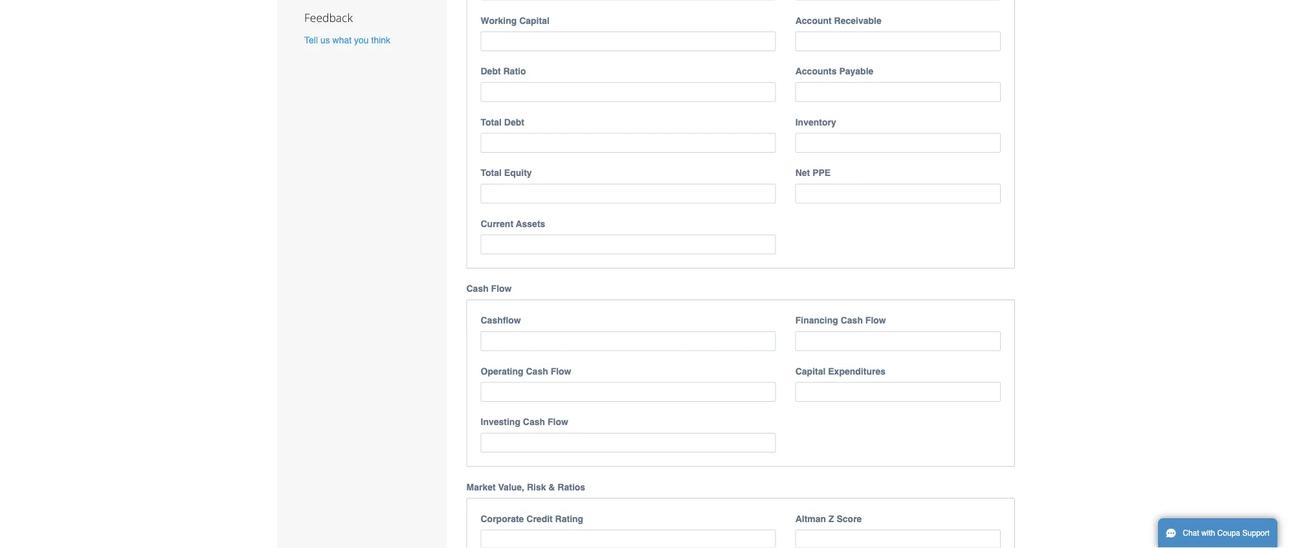 Task type: locate. For each thing, give the bounding box(es) containing it.
1 vertical spatial total
[[481, 168, 502, 178]]

Total Debt text field
[[481, 133, 776, 153]]

Net PPE text field
[[795, 184, 1001, 204]]

working
[[481, 15, 517, 26]]

credit
[[526, 514, 553, 524]]

1 horizontal spatial debt
[[504, 117, 524, 127]]

chat with coupa support button
[[1158, 518, 1277, 548]]

Cashflow text field
[[481, 331, 776, 351]]

0 vertical spatial total
[[481, 117, 502, 127]]

support
[[1242, 529, 1270, 538]]

1 vertical spatial capital
[[795, 366, 826, 376]]

market
[[466, 482, 496, 492]]

cashflow
[[481, 315, 521, 326]]

feedback
[[304, 10, 353, 25]]

flow right operating
[[551, 366, 571, 376]]

with
[[1201, 529, 1215, 538]]

cash right investing
[[523, 417, 545, 427]]

Altman Z Score text field
[[795, 530, 1001, 548]]

capital left expenditures
[[795, 366, 826, 376]]

total equity
[[481, 168, 532, 178]]

debt ratio
[[481, 66, 526, 76]]

total for total equity
[[481, 168, 502, 178]]

total left equity
[[481, 168, 502, 178]]

think
[[371, 35, 390, 45]]

Working Capital text field
[[481, 31, 776, 51]]

ratios
[[558, 482, 585, 492]]

0 horizontal spatial capital
[[519, 15, 549, 26]]

capital expenditures
[[795, 366, 885, 376]]

expenditures
[[828, 366, 885, 376]]

debt
[[481, 66, 501, 76], [504, 117, 524, 127]]

account receivable
[[795, 15, 881, 26]]

tell
[[304, 35, 318, 45]]

flow for operating cash flow
[[551, 366, 571, 376]]

cash right operating
[[526, 366, 548, 376]]

z
[[829, 514, 834, 524]]

financing
[[795, 315, 838, 326]]

1 horizontal spatial capital
[[795, 366, 826, 376]]

Other Liabilities text field
[[795, 0, 1001, 0]]

flow up financing cash flow text field
[[865, 315, 886, 326]]

Investing Cash Flow text field
[[481, 433, 776, 453]]

rating
[[555, 514, 583, 524]]

1 vertical spatial debt
[[504, 117, 524, 127]]

cash for investing cash flow
[[523, 417, 545, 427]]

cash right financing
[[841, 315, 863, 326]]

market value, risk & ratios
[[466, 482, 585, 492]]

Current Assets text field
[[481, 235, 776, 254]]

Inventory text field
[[795, 133, 1001, 153]]

flow
[[491, 284, 512, 294], [865, 315, 886, 326], [551, 366, 571, 376], [548, 417, 568, 427]]

total
[[481, 117, 502, 127], [481, 168, 502, 178]]

total for total debt
[[481, 117, 502, 127]]

Operating Cash Flow text field
[[481, 382, 776, 402]]

capital right working on the left of page
[[519, 15, 549, 26]]

corporate credit rating
[[481, 514, 583, 524]]

0 vertical spatial capital
[[519, 15, 549, 26]]

flow right investing
[[548, 417, 568, 427]]

total down debt ratio
[[481, 117, 502, 127]]

score
[[837, 514, 862, 524]]

financing cash flow
[[795, 315, 886, 326]]

operating cash flow
[[481, 366, 571, 376]]

capital
[[519, 15, 549, 26], [795, 366, 826, 376]]

flow up cashflow
[[491, 284, 512, 294]]

1 total from the top
[[481, 117, 502, 127]]

cash up cashflow
[[466, 284, 489, 294]]

corporate
[[481, 514, 524, 524]]

0 vertical spatial debt
[[481, 66, 501, 76]]

debt down 'ratio' on the top of page
[[504, 117, 524, 127]]

cash flow
[[466, 284, 512, 294]]

debt left 'ratio' on the top of page
[[481, 66, 501, 76]]

you
[[354, 35, 369, 45]]

account
[[795, 15, 832, 26]]

coupa
[[1217, 529, 1240, 538]]

chat
[[1183, 529, 1199, 538]]

2 total from the top
[[481, 168, 502, 178]]

inventory
[[795, 117, 836, 127]]

Debt Ratio text field
[[481, 82, 776, 102]]

cash
[[466, 284, 489, 294], [841, 315, 863, 326], [526, 366, 548, 376], [523, 417, 545, 427]]

Total Assets text field
[[481, 0, 776, 0]]



Task type: describe. For each thing, give the bounding box(es) containing it.
0 horizontal spatial debt
[[481, 66, 501, 76]]

investing cash flow
[[481, 417, 568, 427]]

working capital
[[481, 15, 549, 26]]

receivable
[[834, 15, 881, 26]]

current assets
[[481, 219, 545, 229]]

altman
[[795, 514, 826, 524]]

chat with coupa support
[[1183, 529, 1270, 538]]

flow for investing cash flow
[[548, 417, 568, 427]]

Financing Cash Flow text field
[[795, 331, 1001, 351]]

Capital Expenditures text field
[[795, 382, 1001, 402]]

net ppe
[[795, 168, 831, 178]]

value,
[[498, 482, 524, 492]]

us
[[320, 35, 330, 45]]

risk
[[527, 482, 546, 492]]

Accounts Payable text field
[[795, 82, 1001, 102]]

Corporate Credit Rating text field
[[481, 530, 776, 548]]

investing
[[481, 417, 520, 427]]

payable
[[839, 66, 873, 76]]

accounts
[[795, 66, 837, 76]]

current
[[481, 219, 513, 229]]

&
[[548, 482, 555, 492]]

equity
[[504, 168, 532, 178]]

altman z score
[[795, 514, 862, 524]]

tell us what you think
[[304, 35, 390, 45]]

operating
[[481, 366, 523, 376]]

what
[[332, 35, 352, 45]]

cash for financing cash flow
[[841, 315, 863, 326]]

total debt
[[481, 117, 524, 127]]

Account Receivable text field
[[795, 31, 1001, 51]]

cash for operating cash flow
[[526, 366, 548, 376]]

ratio
[[503, 66, 526, 76]]

assets
[[516, 219, 545, 229]]

net
[[795, 168, 810, 178]]

tell us what you think button
[[304, 34, 390, 46]]

accounts payable
[[795, 66, 873, 76]]

ppe
[[812, 168, 831, 178]]

flow for financing cash flow
[[865, 315, 886, 326]]

Total Equity text field
[[481, 184, 776, 204]]



Task type: vqa. For each thing, say whether or not it's contained in the screenshot.
Corporate Credit Rating
yes



